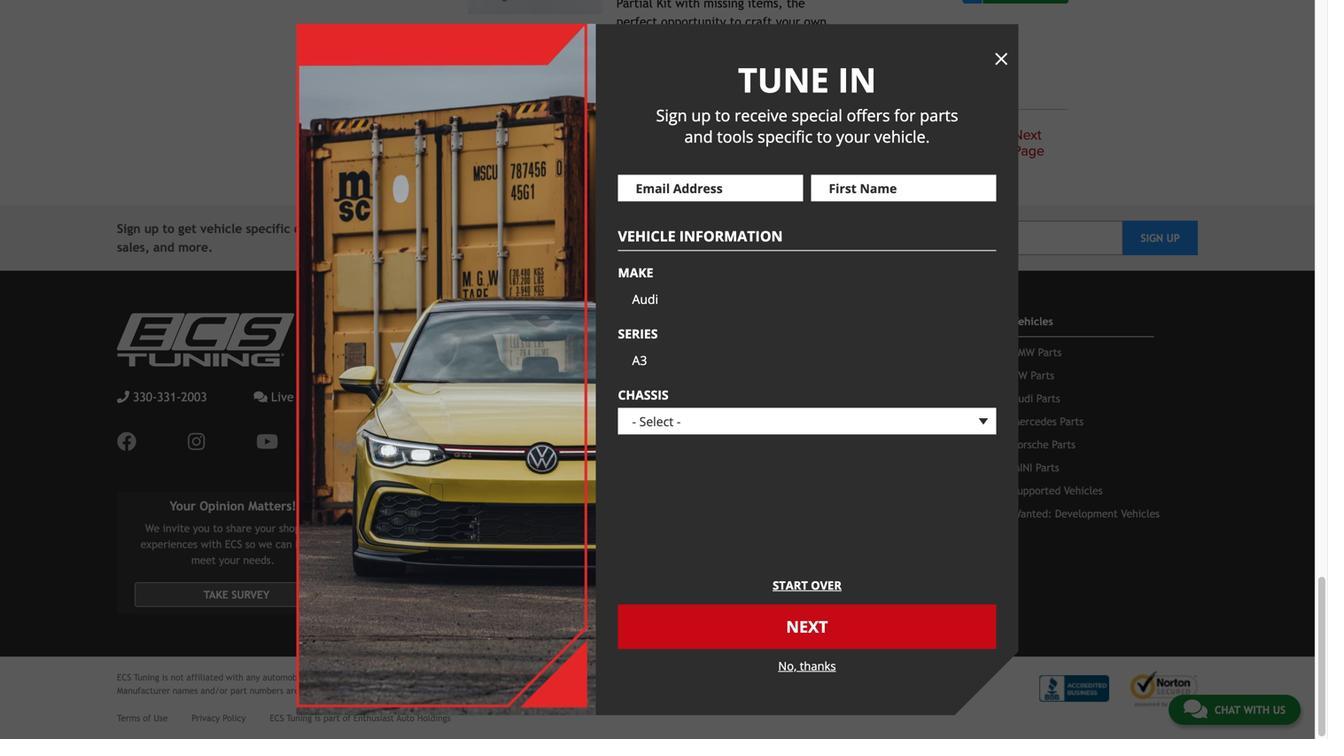 Task type: describe. For each thing, give the bounding box(es) containing it.
information
[[680, 226, 783, 245]]

4430769
[[736, 74, 768, 84]]

affiliated
[[187, 673, 223, 683]]

matters!
[[248, 499, 296, 513]]

more.
[[178, 240, 213, 254]]

mercedes
[[1013, 415, 1057, 428]]

2003
[[181, 390, 207, 404]]

tools
[[717, 126, 754, 147]]

porsche
[[1013, 438, 1049, 451]]

special
[[792, 104, 843, 126]]

needs.
[[243, 554, 275, 567]]

next page
[[1014, 127, 1045, 159]]

chat inside live chat link
[[298, 390, 323, 404]]

audi parts
[[1013, 392, 1061, 405]]

my vehicles
[[599, 415, 653, 428]]

contact us link
[[392, 392, 443, 405]]

my cart link
[[599, 392, 635, 405]]

tune in sign up to receive special offers for parts and tools specific to your vehicle.
[[656, 57, 959, 147]]

to left 'receive'
[[715, 104, 731, 126]]

sponsorships / partnerships link
[[392, 461, 522, 474]]

0 vertical spatial /
[[633, 346, 639, 358]]

to inside sign up to get vehicle specific content, sales, and more.
[[163, 222, 175, 236]]

chat inside the chat with us 'link'
[[1215, 704, 1241, 716]]

us for about us
[[423, 346, 434, 358]]

sign inside tune in sign up to receive special offers for parts and tools specific to your vehicle.
[[656, 104, 688, 126]]

up for sign up to get vehicle specific content, sales, and more.
[[144, 222, 159, 236]]

part inside ecs tuning is not affiliated with any automobile manufacturers. manufacturer names and/or part numbers are used only for identification purposes.
[[231, 686, 247, 696]]

contact
[[392, 392, 429, 405]]

missing
[[704, 0, 744, 10]]

blog
[[412, 415, 432, 428]]

create
[[642, 346, 674, 358]]

mercedes parts
[[1013, 415, 1084, 428]]

about us
[[392, 346, 434, 358]]

chassis
[[618, 386, 669, 403]]

close image
[[996, 53, 1008, 65]]

your opinion matters!
[[170, 499, 296, 513]]

ecs for ecs tuning is not affiliated with any automobile manufacturers. manufacturer names and/or part numbers are used only for identification purposes.
[[117, 673, 131, 683]]

series
[[618, 325, 658, 342]]

become a dealer
[[392, 438, 472, 451]]

mini
[[1013, 461, 1033, 474]]

names
[[173, 686, 198, 696]]

start
[[773, 577, 808, 593]]

we invite you to share your shopping experiences with ecs so we can better meet your needs.
[[141, 522, 326, 567]]

holdings
[[417, 713, 451, 723]]

wanted: development vehicles link
[[1013, 507, 1160, 520]]

instagram logo image
[[188, 432, 205, 452]]

used
[[302, 686, 320, 696]]

parts for porsche parts
[[1052, 438, 1076, 451]]

enthusiast
[[354, 713, 394, 723]]

audi parts link
[[1013, 392, 1061, 405]]

sponsorships
[[392, 461, 452, 474]]

auto
[[397, 713, 415, 723]]

sign for sign up
[[1141, 232, 1164, 244]]

parts for vw parts
[[1031, 369, 1055, 382]]

twitter logo image
[[330, 432, 349, 452]]

ecs tuning image
[[117, 313, 294, 366]]

manufacturers.
[[310, 673, 371, 683]]

invite
[[163, 522, 190, 535]]

receive
[[735, 104, 788, 126]]

your inside 'partial kit with missing items, the perfect opportunity to craft your own custom exhaust with milltek parts!'
[[776, 15, 801, 29]]

take survey link
[[135, 583, 331, 607]]

no, thanks button
[[779, 649, 836, 683]]

Email email field
[[394, 221, 1123, 255]]

own
[[804, 15, 827, 29]]

my account
[[599, 315, 655, 327]]

1 vertical spatial part
[[324, 713, 340, 723]]

kit
[[657, 0, 672, 10]]

privacy policy
[[192, 713, 246, 723]]

experiences
[[141, 538, 198, 551]]

specific inside tune in sign up to receive special offers for parts and tools specific to your vehicle.
[[758, 126, 813, 147]]

lists
[[640, 369, 661, 382]]

shopping
[[279, 522, 321, 535]]

mfg#:
[[786, 74, 809, 84]]

vehicles up bmw parts
[[1013, 315, 1054, 327]]

my cart
[[599, 392, 635, 405]]

ecs inside we invite you to share your shopping experiences with ecs so we can better meet your needs.
[[225, 538, 242, 551]]

sign up
[[1141, 232, 1181, 244]]

make
[[618, 264, 654, 281]]

330-331-2003
[[133, 390, 207, 404]]

terms of use
[[117, 713, 168, 723]]

enthusiast auto holdings link
[[354, 712, 451, 725]]

with inside 'link'
[[1244, 704, 1270, 716]]

your right meet
[[219, 554, 240, 567]]

start over button
[[773, 568, 842, 602]]

dealer
[[441, 438, 472, 451]]

policy
[[223, 713, 246, 723]]

parts
[[920, 104, 959, 126]]

0 vertical spatial account
[[615, 315, 655, 327]]

ecs for ecs blog
[[392, 415, 409, 428]]

ecs blog
[[392, 415, 432, 428]]

so
[[245, 538, 255, 551]]

survey
[[232, 589, 270, 601]]

mfg#: ssxau409sd
[[786, 74, 860, 84]]

tuning for part
[[287, 713, 312, 723]]

specific inside sign up to get vehicle specific content, sales, and more.
[[246, 222, 290, 236]]

supported vehicles link
[[1013, 484, 1103, 497]]

about us link
[[392, 346, 434, 358]]

you
[[193, 522, 210, 535]]

sales,
[[117, 240, 150, 254]]

items,
[[748, 0, 783, 10]]



Task type: locate. For each thing, give the bounding box(es) containing it.
1 horizontal spatial account
[[677, 346, 715, 358]]

0 horizontal spatial for
[[342, 686, 354, 696]]

1 vertical spatial tuning
[[287, 713, 312, 723]]

parts for audi parts
[[1037, 392, 1061, 405]]

next
[[787, 616, 828, 638]]

purposes.
[[413, 686, 451, 696]]

my orders
[[599, 438, 646, 451]]

become
[[392, 438, 429, 451]]

ecs down numbers
[[270, 713, 284, 723]]

next
[[1014, 127, 1042, 144]]

up for sign up
[[1167, 232, 1181, 244]]

for left "parts" at the right top of page
[[895, 104, 916, 126]]

comments image
[[254, 391, 268, 403]]

0 vertical spatial tuning
[[134, 673, 159, 683]]

is for not
[[162, 673, 168, 683]]

to left get
[[163, 222, 175, 236]]

mercedes parts link
[[1013, 415, 1084, 428]]

cart
[[615, 392, 635, 405]]

1 vertical spatial /
[[455, 461, 461, 474]]

5 my from the top
[[599, 438, 612, 451]]

my wish lists link
[[599, 369, 661, 382]]

parts for bmw parts
[[1039, 346, 1062, 358]]

content,
[[294, 222, 344, 236]]

0 horizontal spatial /
[[455, 461, 461, 474]]

chat with us
[[1215, 704, 1286, 716]]

use
[[154, 713, 168, 723]]

your inside tune in sign up to receive special offers for parts and tools specific to your vehicle.
[[837, 126, 871, 147]]

tuning up manufacturer
[[134, 673, 159, 683]]

1 vertical spatial is
[[315, 713, 321, 723]]

my for my orders
[[599, 438, 612, 451]]

partial
[[617, 0, 653, 10]]

part down only
[[324, 713, 340, 723]]

/ down dealer
[[455, 461, 461, 474]]

0 horizontal spatial of
[[143, 713, 151, 723]]

my left wish
[[599, 369, 612, 382]]

custom
[[617, 33, 657, 48]]

terms of use link
[[117, 712, 168, 725]]

porsche parts link
[[1013, 438, 1076, 451]]

0 vertical spatial for
[[895, 104, 916, 126]]

your
[[170, 499, 196, 513]]

my wish lists
[[599, 369, 661, 382]]

my down the my cart
[[599, 415, 612, 428]]

is left not
[[162, 673, 168, 683]]

330-331-2003 link
[[117, 388, 207, 406]]

sign up button
[[1123, 221, 1199, 255]]

2 vertical spatial us
[[1274, 704, 1286, 716]]

parts for mercedes parts
[[1061, 415, 1084, 428]]

numbers
[[250, 686, 284, 696]]

1 vertical spatial specific
[[246, 222, 290, 236]]

0 horizontal spatial and
[[153, 240, 175, 254]]

porsche parts
[[1013, 438, 1076, 451]]

exhaust
[[660, 33, 703, 48]]

tuning
[[134, 673, 159, 683], [287, 713, 312, 723]]

sign up to get vehicle specific content, sales, and more.
[[117, 222, 344, 254]]

for down manufacturers.
[[342, 686, 354, 696]]

vehicle
[[618, 226, 676, 245]]

is inside ecs tuning is not affiliated with any automobile manufacturers. manufacturer names and/or part numbers are used only for identification purposes.
[[162, 673, 168, 683]]

0 horizontal spatial specific
[[246, 222, 290, 236]]

identification
[[356, 686, 410, 696]]

and inside tune in sign up to receive special offers for parts and tools specific to your vehicle.
[[685, 126, 713, 147]]

1 vertical spatial for
[[342, 686, 354, 696]]

1 horizontal spatial /
[[633, 346, 639, 358]]

my vehicles link
[[599, 415, 653, 428]]

manufacturer
[[117, 686, 170, 696]]

no, thanks
[[779, 658, 836, 674]]

1 horizontal spatial is
[[315, 713, 321, 723]]

of left enthusiast
[[343, 713, 351, 723]]

and right sales,
[[153, 240, 175, 254]]

partial kit with missing items, the perfect opportunity to craft your own custom exhaust with milltek parts!
[[617, 0, 827, 48]]

up inside tune in sign up to receive special offers for parts and tools specific to your vehicle.
[[692, 104, 711, 126]]

1 vertical spatial and
[[153, 240, 175, 254]]

1 my from the top
[[599, 315, 612, 327]]

to right you
[[213, 522, 223, 535]]

account
[[615, 315, 655, 327], [677, 346, 715, 358]]

live chat
[[271, 390, 323, 404]]

careers
[[392, 369, 428, 382]]

for inside ecs tuning is not affiliated with any automobile manufacturers. manufacturer names and/or part numbers are used only for identification purposes.
[[342, 686, 354, 696]]

vehicles
[[1013, 315, 1054, 327], [615, 415, 653, 428], [1065, 484, 1103, 497], [1122, 507, 1160, 520]]

None email field
[[618, 175, 804, 201]]

a
[[432, 438, 438, 451]]

0 horizontal spatial part
[[231, 686, 247, 696]]

1 vertical spatial us
[[432, 392, 443, 405]]

ecs for ecs tuning is part of enthusiast auto holdings
[[270, 713, 284, 723]]

audi
[[1013, 392, 1034, 405]]

and
[[685, 126, 713, 147], [153, 240, 175, 254]]

up
[[692, 104, 711, 126], [144, 222, 159, 236], [1167, 232, 1181, 244]]

1 horizontal spatial and
[[685, 126, 713, 147]]

2 horizontal spatial up
[[1167, 232, 1181, 244]]

1 horizontal spatial tuning
[[287, 713, 312, 723]]

3 my from the top
[[599, 392, 612, 405]]

my left cart
[[599, 392, 612, 405]]

about
[[392, 346, 420, 358]]

over
[[811, 577, 842, 593]]

thanks
[[800, 658, 836, 674]]

get
[[178, 222, 197, 236]]

account up in
[[615, 315, 655, 327]]

my for my wish lists
[[599, 369, 612, 382]]

tuning down are
[[287, 713, 312, 723]]

/ right in
[[633, 346, 639, 358]]

1 horizontal spatial of
[[343, 713, 351, 723]]

youtube logo image
[[256, 432, 278, 452]]

page
[[1014, 143, 1045, 159]]

parts right bmw
[[1039, 346, 1062, 358]]

your left vehicle.
[[837, 126, 871, 147]]

parts down porsche parts
[[1036, 461, 1060, 474]]

vehicles up the 'orders' on the bottom
[[615, 415, 653, 428]]

1 of from the left
[[143, 713, 151, 723]]

vehicle.
[[875, 126, 930, 147]]

bmw parts link
[[1013, 346, 1062, 358]]

of left use
[[143, 713, 151, 723]]

parts right vw
[[1031, 369, 1055, 382]]

sign for sign up to get vehicle specific content, sales, and more.
[[117, 222, 141, 236]]

1 horizontal spatial specific
[[758, 126, 813, 147]]

with inside ecs tuning is not affiliated with any automobile manufacturers. manufacturer names and/or part numbers are used only for identification purposes.
[[226, 673, 244, 683]]

we
[[259, 538, 272, 551]]

parts for mini parts
[[1036, 461, 1060, 474]]

phone image
[[117, 391, 129, 403]]

es#4430769 - ssxau409sd - milltek sport cat-back exhaust system - non-resonated *scratch and dent* - partial kit with missing items, the perfect opportunity to craft your own custom exhaust with milltek parts! - scratch & dent - audi image
[[468, 0, 603, 14]]

ecs left the blog
[[392, 415, 409, 428]]

vehicle information
[[618, 226, 783, 245]]

development
[[1056, 507, 1118, 520]]

0 vertical spatial specific
[[758, 126, 813, 147]]

2 of from the left
[[343, 713, 351, 723]]

parts up mercedes parts
[[1037, 392, 1061, 405]]

vehicle
[[200, 222, 242, 236]]

facebook logo image
[[117, 432, 137, 452]]

your up we
[[255, 522, 276, 535]]

live
[[271, 390, 294, 404]]

take survey button
[[135, 583, 331, 607]]

0 horizontal spatial tuning
[[134, 673, 159, 683]]

meet
[[191, 554, 216, 567]]

are
[[286, 686, 299, 696]]

can
[[276, 538, 292, 551]]

sign for sign in / create account
[[599, 346, 618, 358]]

us inside 'link'
[[1274, 704, 1286, 716]]

ecs left so
[[225, 538, 242, 551]]

ecs up manufacturer
[[117, 673, 131, 683]]

vehicles right the development
[[1122, 507, 1160, 520]]

with
[[676, 0, 700, 10], [707, 33, 732, 48], [201, 538, 222, 551], [226, 673, 244, 683], [1244, 704, 1270, 716]]

1 horizontal spatial for
[[895, 104, 916, 126]]

vw
[[1013, 369, 1028, 382]]

0 vertical spatial chat
[[298, 390, 323, 404]]

with inside we invite you to share your shopping experiences with ecs so we can better meet your needs.
[[201, 538, 222, 551]]

careers link
[[392, 369, 428, 382]]

my for my cart
[[599, 392, 612, 405]]

1 vertical spatial account
[[677, 346, 715, 358]]

mini parts
[[1013, 461, 1060, 474]]

sign in / create account link
[[599, 346, 715, 358]]

to inside we invite you to share your shopping experiences with ecs so we can better meet your needs.
[[213, 522, 223, 535]]

0 vertical spatial and
[[685, 126, 713, 147]]

vehicles up wanted: development vehicles link on the bottom of page
[[1065, 484, 1103, 497]]

is
[[162, 673, 168, 683], [315, 713, 321, 723]]

better
[[295, 538, 326, 551]]

0 horizontal spatial account
[[615, 315, 655, 327]]

specific right vehicle
[[246, 222, 290, 236]]

ecs tuning is part of enthusiast auto holdings
[[270, 713, 451, 723]]

1 horizontal spatial part
[[324, 713, 340, 723]]

to inside 'partial kit with missing items, the perfect opportunity to craft your own custom exhaust with milltek parts!'
[[730, 15, 742, 29]]

perfect
[[617, 15, 658, 29]]

live chat link
[[254, 388, 349, 406]]

parts down mercedes parts
[[1052, 438, 1076, 451]]

up inside button
[[1167, 232, 1181, 244]]

and left tools
[[685, 126, 713, 147]]

opinion
[[200, 499, 245, 513]]

up inside sign up to get vehicle specific content, sales, and more.
[[144, 222, 159, 236]]

sign inside button
[[1141, 232, 1164, 244]]

1 horizontal spatial chat
[[1215, 704, 1241, 716]]

my left the 'orders' on the bottom
[[599, 438, 612, 451]]

wanted: development vehicles
[[1013, 507, 1160, 520]]

your down 'the'
[[776, 15, 801, 29]]

share
[[226, 522, 252, 535]]

tuning inside ecs tuning is not affiliated with any automobile manufacturers. manufacturer names and/or part numbers are used only for identification purposes.
[[134, 673, 159, 683]]

of
[[143, 713, 151, 723], [343, 713, 351, 723]]

to left offers
[[817, 126, 833, 147]]

0 vertical spatial us
[[423, 346, 434, 358]]

automobile
[[263, 673, 308, 683]]

/
[[633, 346, 639, 358], [455, 461, 461, 474]]

become a dealer link
[[392, 438, 472, 451]]

sign inside sign up to get vehicle specific content, sales, and more.
[[117, 222, 141, 236]]

tuning for not
[[134, 673, 159, 683]]

us for contact us
[[432, 392, 443, 405]]

0 horizontal spatial is
[[162, 673, 168, 683]]

my for my vehicles
[[599, 415, 612, 428]]

take
[[204, 589, 228, 601]]

None text field
[[812, 175, 997, 201]]

ecs
[[392, 415, 409, 428], [225, 538, 242, 551], [117, 673, 131, 683], [270, 713, 284, 723]]

0 horizontal spatial chat
[[298, 390, 323, 404]]

ssxau409sd
[[812, 74, 860, 84]]

and inside sign up to get vehicle specific content, sales, and more.
[[153, 240, 175, 254]]

no,
[[779, 658, 797, 674]]

privacy
[[192, 713, 220, 723]]

parts up porsche parts
[[1061, 415, 1084, 428]]

my for my account
[[599, 315, 612, 327]]

milltek
[[735, 33, 773, 48]]

is down used
[[315, 713, 321, 723]]

0 horizontal spatial up
[[144, 222, 159, 236]]

in
[[838, 57, 877, 102]]

vw parts
[[1013, 369, 1055, 382]]

0 vertical spatial is
[[162, 673, 168, 683]]

for inside tune in sign up to receive special offers for parts and tools specific to your vehicle.
[[895, 104, 916, 126]]

part down any
[[231, 686, 247, 696]]

4 my from the top
[[599, 415, 612, 428]]

specific right tools
[[758, 126, 813, 147]]

wish
[[615, 369, 637, 382]]

to down the missing
[[730, 15, 742, 29]]

ecs inside ecs tuning is not affiliated with any automobile manufacturers. manufacturer names and/or part numbers are used only for identification purposes.
[[117, 673, 131, 683]]

my left 'series'
[[599, 315, 612, 327]]

0 vertical spatial part
[[231, 686, 247, 696]]

1 vertical spatial chat
[[1215, 704, 1241, 716]]

is for part
[[315, 713, 321, 723]]

account right create
[[677, 346, 715, 358]]

2 my from the top
[[599, 369, 612, 382]]

1 horizontal spatial up
[[692, 104, 711, 126]]

supported
[[1013, 484, 1061, 497]]



Task type: vqa. For each thing, say whether or not it's contained in the screenshot.
Wish List
no



